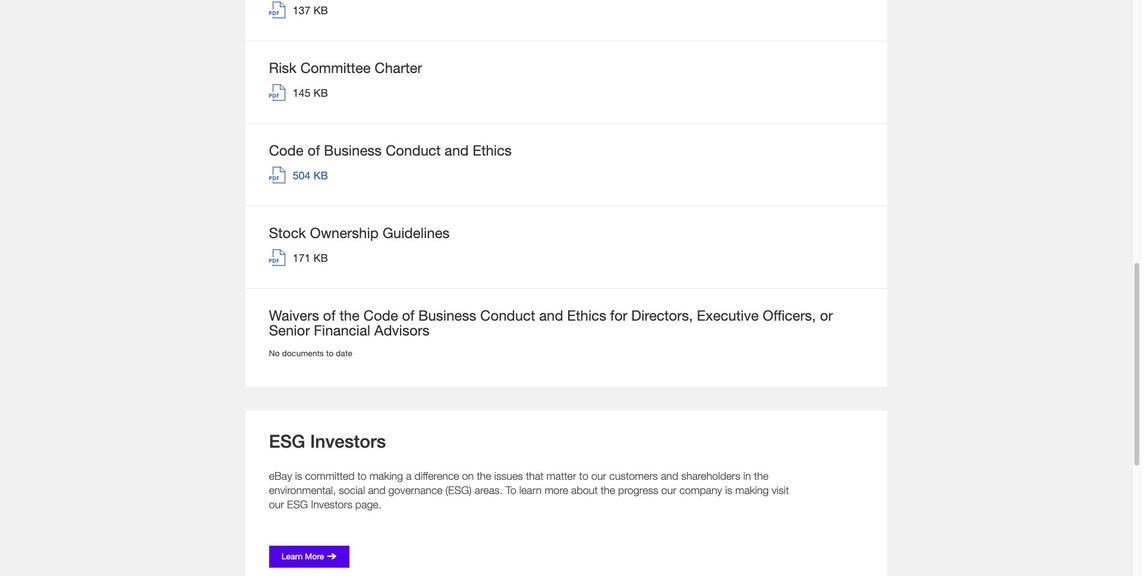 Task type: locate. For each thing, give the bounding box(es) containing it.
social
[[339, 485, 365, 497]]

to
[[506, 485, 517, 497]]

1 horizontal spatial business
[[419, 307, 477, 324]]

officers,
[[763, 307, 817, 324]]

1 vertical spatial ethics
[[568, 307, 607, 324]]

executive
[[697, 307, 759, 324]]

learn
[[282, 552, 303, 562]]

learn
[[520, 485, 542, 497]]

137 kb link
[[269, 2, 328, 18]]

1 horizontal spatial to
[[358, 470, 367, 483]]

0 horizontal spatial our
[[269, 499, 284, 511]]

the inside waivers of the code of business conduct and ethics for directors, executive officers, or senior financial advisors
[[340, 307, 360, 324]]

learn more
[[282, 552, 324, 562]]

kb right 171
[[314, 252, 328, 265]]

advisors
[[375, 322, 430, 339]]

1 horizontal spatial code
[[364, 307, 398, 324]]

4 kb from the top
[[314, 252, 328, 265]]

of
[[308, 142, 320, 159], [323, 307, 336, 324], [402, 307, 415, 324]]

our down ebay
[[269, 499, 284, 511]]

making down in
[[736, 485, 769, 497]]

financial
[[314, 322, 371, 339]]

is up environmental,
[[295, 470, 302, 483]]

business
[[324, 142, 382, 159], [419, 307, 477, 324]]

1 vertical spatial esg
[[287, 499, 308, 511]]

0 horizontal spatial making
[[370, 470, 403, 483]]

esg up ebay
[[269, 431, 305, 453]]

2 kb from the top
[[314, 86, 328, 99]]

171 kb link
[[269, 250, 328, 266]]

and inside waivers of the code of business conduct and ethics for directors, executive officers, or senior financial advisors
[[540, 307, 564, 324]]

is
[[295, 470, 302, 483], [726, 485, 733, 497]]

making left a
[[370, 470, 403, 483]]

investors down social
[[311, 499, 353, 511]]

0 vertical spatial is
[[295, 470, 302, 483]]

2 vertical spatial our
[[269, 499, 284, 511]]

0 vertical spatial esg
[[269, 431, 305, 453]]

2 horizontal spatial of
[[402, 307, 415, 324]]

to up about
[[580, 470, 589, 483]]

difference
[[415, 470, 460, 483]]

1 horizontal spatial ethics
[[568, 307, 607, 324]]

code
[[269, 142, 304, 159], [364, 307, 398, 324]]

1 horizontal spatial of
[[323, 307, 336, 324]]

learn more link
[[269, 546, 349, 569]]

committed
[[305, 470, 355, 483]]

and
[[445, 142, 469, 159], [540, 307, 564, 324], [661, 470, 679, 483], [368, 485, 386, 497]]

our up about
[[592, 470, 607, 483]]

145
[[293, 86, 311, 99]]

1 vertical spatial making
[[736, 485, 769, 497]]

no documents to date
[[269, 348, 353, 359]]

more
[[545, 485, 569, 497]]

1 vertical spatial our
[[662, 485, 677, 497]]

our right progress
[[662, 485, 677, 497]]

0 vertical spatial making
[[370, 470, 403, 483]]

of for waivers
[[323, 307, 336, 324]]

0 vertical spatial code
[[269, 142, 304, 159]]

investors
[[310, 431, 386, 453], [311, 499, 353, 511]]

3 kb from the top
[[314, 169, 328, 182]]

business inside waivers of the code of business conduct and ethics for directors, executive officers, or senior financial advisors
[[419, 307, 477, 324]]

0 vertical spatial conduct
[[386, 142, 441, 159]]

to
[[326, 348, 334, 359], [358, 470, 367, 483], [580, 470, 589, 483]]

code inside waivers of the code of business conduct and ethics for directors, executive officers, or senior financial advisors
[[364, 307, 398, 324]]

the up the date
[[340, 307, 360, 324]]

0 horizontal spatial business
[[324, 142, 382, 159]]

to left the date
[[326, 348, 334, 359]]

to up social
[[358, 470, 367, 483]]

(esg)
[[446, 485, 472, 497]]

conduct
[[386, 142, 441, 159], [481, 307, 536, 324]]

171
[[293, 252, 311, 265]]

kb
[[314, 3, 328, 17], [314, 86, 328, 99], [314, 169, 328, 182], [314, 252, 328, 265]]

the
[[340, 307, 360, 324], [477, 470, 492, 483], [755, 470, 769, 483], [601, 485, 616, 497]]

0 horizontal spatial of
[[308, 142, 320, 159]]

the right about
[[601, 485, 616, 497]]

charter
[[375, 59, 423, 76]]

ebay is committed to making a difference on the issues that matter to our customers and shareholders in the environmental, social and governance (esg) areas. to learn more about the progress our company is making visit our esg investors page.
[[269, 470, 790, 511]]

1 horizontal spatial conduct
[[481, 307, 536, 324]]

esg
[[269, 431, 305, 453], [287, 499, 308, 511]]

1 vertical spatial investors
[[311, 499, 353, 511]]

0 horizontal spatial code
[[269, 142, 304, 159]]

environmental,
[[269, 485, 336, 497]]

our
[[592, 470, 607, 483], [662, 485, 677, 497], [269, 499, 284, 511]]

0 horizontal spatial conduct
[[386, 142, 441, 159]]

investors up committed
[[310, 431, 386, 453]]

making
[[370, 470, 403, 483], [736, 485, 769, 497]]

0 vertical spatial business
[[324, 142, 382, 159]]

1 vertical spatial code
[[364, 307, 398, 324]]

2 horizontal spatial to
[[580, 470, 589, 483]]

ethics
[[473, 142, 512, 159], [568, 307, 607, 324]]

1 vertical spatial is
[[726, 485, 733, 497]]

esg down environmental,
[[287, 499, 308, 511]]

1 vertical spatial business
[[419, 307, 477, 324]]

1 horizontal spatial our
[[592, 470, 607, 483]]

145 kb link
[[269, 84, 328, 101]]

about
[[572, 485, 598, 497]]

stock
[[269, 225, 306, 241]]

0 vertical spatial ethics
[[473, 142, 512, 159]]

documents
[[282, 348, 324, 359]]

ownership
[[310, 225, 379, 241]]

for
[[611, 307, 628, 324]]

is down shareholders
[[726, 485, 733, 497]]

more
[[305, 552, 324, 562]]

kb right 137 on the top
[[314, 3, 328, 17]]

kb right 145
[[314, 86, 328, 99]]

0 horizontal spatial is
[[295, 470, 302, 483]]

that
[[526, 470, 544, 483]]

1 kb from the top
[[314, 3, 328, 17]]

risk committee charter
[[269, 59, 423, 76]]

504 kb
[[293, 169, 328, 182]]

waivers of the code of business conduct and ethics for directors, executive officers, or senior financial advisors
[[269, 307, 834, 339]]

esg inside ebay is committed to making a difference on the issues that matter to our customers and shareholders in the environmental, social and governance (esg) areas. to learn more about the progress our company is making visit our esg investors page.
[[287, 499, 308, 511]]

137 kb
[[293, 3, 328, 17]]

504 kb link
[[269, 167, 403, 184]]

1 vertical spatial conduct
[[481, 307, 536, 324]]

customers
[[610, 470, 658, 483]]

kb right 504
[[314, 169, 328, 182]]

in
[[744, 470, 752, 483]]

shareholders
[[682, 470, 741, 483]]

committee
[[301, 59, 371, 76]]



Task type: describe. For each thing, give the bounding box(es) containing it.
137
[[293, 3, 311, 17]]

0 horizontal spatial ethics
[[473, 142, 512, 159]]

matter
[[547, 470, 577, 483]]

issues
[[495, 470, 523, 483]]

0 horizontal spatial to
[[326, 348, 334, 359]]

145 kb
[[293, 86, 328, 99]]

risk
[[269, 59, 297, 76]]

0 vertical spatial our
[[592, 470, 607, 483]]

investors inside ebay is committed to making a difference on the issues that matter to our customers and shareholders in the environmental, social and governance (esg) areas. to learn more about the progress our company is making visit our esg investors page.
[[311, 499, 353, 511]]

1 horizontal spatial is
[[726, 485, 733, 497]]

waivers
[[269, 307, 319, 324]]

of for code
[[308, 142, 320, 159]]

or
[[821, 307, 834, 324]]

company
[[680, 485, 723, 497]]

esg investors
[[269, 431, 386, 453]]

visit
[[772, 485, 790, 497]]

kb for of
[[314, 169, 328, 182]]

areas.
[[475, 485, 503, 497]]

0 vertical spatial investors
[[310, 431, 386, 453]]

conduct inside waivers of the code of business conduct and ethics for directors, executive officers, or senior financial advisors
[[481, 307, 536, 324]]

kb for ownership
[[314, 252, 328, 265]]

date
[[336, 348, 353, 359]]

on
[[463, 470, 474, 483]]

1 horizontal spatial making
[[736, 485, 769, 497]]

a
[[406, 470, 412, 483]]

no
[[269, 348, 280, 359]]

kb for committee
[[314, 86, 328, 99]]

504
[[293, 169, 311, 182]]

directors,
[[632, 307, 693, 324]]

senior
[[269, 322, 310, 339]]

171 kb
[[293, 252, 328, 265]]

stock ownership guidelines
[[269, 225, 450, 241]]

page.
[[356, 499, 382, 511]]

guidelines
[[383, 225, 450, 241]]

ebay
[[269, 470, 292, 483]]

ethics inside waivers of the code of business conduct and ethics for directors, executive officers, or senior financial advisors
[[568, 307, 607, 324]]

progress
[[619, 485, 659, 497]]

governance
[[389, 485, 443, 497]]

the right in
[[755, 470, 769, 483]]

the up areas.
[[477, 470, 492, 483]]

2 horizontal spatial our
[[662, 485, 677, 497]]

code of business conduct and ethics
[[269, 142, 512, 159]]



Task type: vqa. For each thing, say whether or not it's contained in the screenshot.
Careers
no



